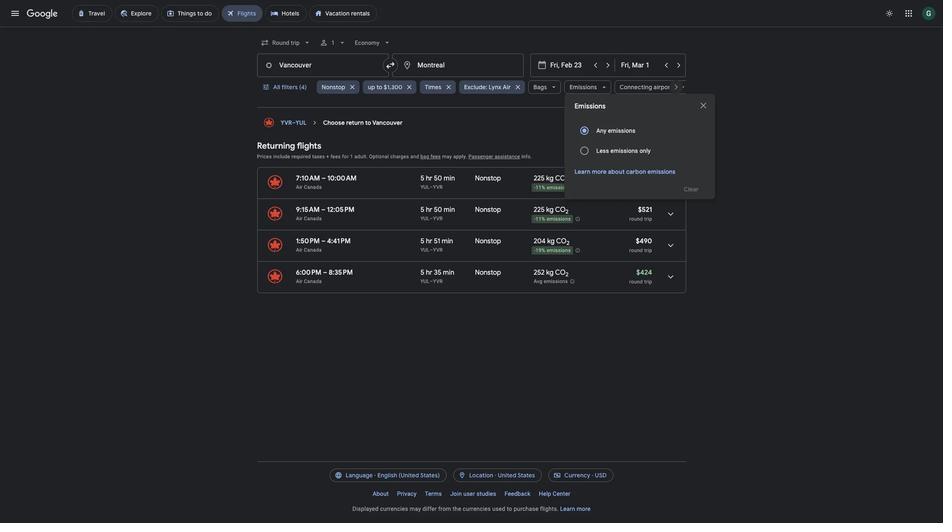 Task type: describe. For each thing, give the bounding box(es) containing it.
air for 12:05 pm
[[296, 216, 303, 222]]

1 inside "returning flights" main content
[[350, 154, 353, 160]]

change appearance image
[[880, 3, 900, 23]]

all
[[273, 83, 280, 91]]

5 hr 50 min yul – yvr for 12:05 pm
[[421, 206, 455, 222]]

assistance
[[495, 154, 520, 160]]

join user studies
[[450, 491, 496, 497]]

center
[[553, 491, 571, 497]]

1 vertical spatial learn
[[560, 506, 575, 512]]

for
[[342, 154, 349, 160]]

min for 204
[[442, 237, 453, 246]]

$424 round trip
[[629, 269, 652, 285]]

help center link
[[535, 487, 575, 501]]

include
[[273, 154, 290, 160]]

225 for 225 kg co 2 -11% emissions
[[534, 174, 545, 183]]

5 hr 50 min yul – yvr for 10:00 am
[[421, 174, 455, 190]]

displayed currencies may differ from the currencies used to purchase flights. learn more
[[353, 506, 591, 512]]

filters
[[281, 83, 298, 91]]

flights
[[297, 141, 321, 151]]

Arrival time: 10:00 AM. text field
[[327, 174, 357, 183]]

1:50 pm – 4:41 pm air canada
[[296, 237, 351, 253]]

1:50 pm
[[296, 237, 320, 246]]

and
[[410, 154, 419, 160]]

19%
[[536, 248, 545, 254]]

204 kg co 2
[[534, 237, 570, 247]]

2 horizontal spatial to
[[507, 506, 512, 512]]

learn more about carbon emissions link
[[575, 168, 676, 176]]

co inside '225 kg co 2 -11% emissions'
[[555, 174, 566, 183]]

terms
[[425, 491, 442, 497]]

1 vertical spatial more
[[577, 506, 591, 512]]

– inside 7:10 am – 10:00 am air canada
[[322, 174, 326, 183]]

air for 4:41 pm
[[296, 247, 303, 253]]

– inside 5 hr 35 min yul – yvr
[[430, 279, 433, 285]]

– inside 5 hr 51 min yul – yvr
[[430, 247, 433, 253]]

learn more about carbon emissions
[[575, 168, 676, 176]]

to inside "returning flights" main content
[[365, 119, 371, 127]]

united
[[498, 472, 516, 479]]

(united
[[399, 472, 419, 479]]

location
[[469, 472, 493, 479]]

-19% emissions
[[534, 248, 571, 254]]

help center
[[539, 491, 571, 497]]

225 kg co 2
[[534, 206, 569, 215]]

canada for 1:50 pm
[[304, 247, 322, 253]]

nonstop flight. element for 204
[[475, 237, 501, 247]]

flights.
[[540, 506, 559, 512]]

states)
[[420, 472, 440, 479]]

yvr for 12:05 pm
[[433, 216, 443, 222]]

nonstop for 4:41 pm
[[475, 237, 501, 246]]

to inside up to $1,300 popup button
[[377, 83, 382, 91]]

feedback link
[[501, 487, 535, 501]]

about link
[[369, 487, 393, 501]]

1 nonstop flight. element from the top
[[475, 174, 501, 184]]

9:15 am – 12:05 pm air canada
[[296, 206, 355, 222]]

- inside '225 kg co 2 -11% emissions'
[[534, 185, 536, 191]]

51
[[434, 237, 440, 246]]

yvr up returning flights
[[281, 119, 292, 127]]

trip for $521
[[644, 216, 652, 222]]

nonstop for 10:00 am
[[475, 174, 501, 183]]

prices include required taxes + fees for 1 adult. optional charges and bag fees may apply. passenger assistance
[[257, 154, 520, 160]]

currency
[[564, 472, 590, 479]]

kg for 252
[[546, 269, 554, 277]]

6:00 pm
[[296, 269, 321, 277]]

5 for 10:00 am
[[421, 174, 424, 183]]

air inside popup button
[[503, 83, 511, 91]]

total duration 5 hr 51 min. element
[[421, 237, 475, 247]]

the
[[453, 506, 461, 512]]

1 521 us dollars text field from the top
[[638, 174, 652, 183]]

emissions left "only"
[[611, 148, 638, 154]]

8:35 pm
[[329, 269, 353, 277]]

choose
[[323, 119, 345, 127]]

any emissions
[[597, 127, 636, 134]]

nonstop inside popup button
[[322, 83, 345, 91]]

avg
[[534, 279, 543, 285]]

flight details. leaves montréal-pierre elliott trudeau international airport at 9:15 am on friday, march 1 and arrives at vancouver international airport at 12:05 pm on friday, march 1. image
[[661, 204, 681, 224]]

– up returning flights
[[292, 119, 295, 127]]

canada for 7:10 am
[[304, 184, 322, 190]]

displayed
[[353, 506, 379, 512]]

bags
[[534, 83, 547, 91]]

english (united states)
[[378, 472, 440, 479]]

co for 252
[[555, 269, 566, 277]]

kg inside '225 kg co 2 -11% emissions'
[[546, 174, 554, 183]]

prices
[[257, 154, 272, 160]]

connecting
[[620, 83, 652, 91]]

flight details. leaves montréal-pierre elliott trudeau international airport at 6:00 pm on friday, march 1 and arrives at vancouver international airport at 8:35 pm on friday, march 1. image
[[661, 267, 681, 287]]

– inside 9:15 am – 12:05 pm air canada
[[321, 206, 325, 214]]

hr for 4:41 pm
[[426, 237, 432, 246]]

yul up flights at the left
[[295, 119, 306, 127]]

emissions inside '225 kg co 2 -11% emissions'
[[547, 185, 571, 191]]

bags button
[[529, 77, 561, 97]]

emissions down 204 kg co 2
[[547, 248, 571, 254]]

exclude: lynx air
[[464, 83, 511, 91]]

2 for 252
[[566, 271, 569, 278]]

1 inside popup button
[[331, 39, 335, 46]]

yul for 12:05 pm
[[421, 216, 430, 222]]

$424
[[637, 269, 652, 277]]

7:10 am
[[296, 174, 320, 183]]

none text field inside search field
[[392, 54, 524, 77]]

Departure text field
[[550, 54, 589, 77]]

204
[[534, 237, 546, 246]]

up to $1,300
[[368, 83, 402, 91]]

learn inside search field
[[575, 168, 591, 176]]

nonstop for 8:35 pm
[[475, 269, 501, 277]]

usd
[[595, 472, 607, 479]]

5 for 8:35 pm
[[421, 269, 424, 277]]

yul for 8:35 pm
[[421, 279, 430, 285]]

Departure time: 1:50 PM. text field
[[296, 237, 320, 246]]

– inside the 1:50 pm – 4:41 pm air canada
[[321, 237, 326, 246]]

2 fees from the left
[[431, 154, 441, 160]]

9:15 am
[[296, 206, 320, 214]]

emissions down the 252 kg co 2
[[544, 279, 568, 285]]

returning flights main content
[[257, 114, 686, 300]]

yvr for 10:00 am
[[433, 184, 443, 190]]

apply.
[[453, 154, 467, 160]]

canada for 6:00 pm
[[304, 279, 322, 285]]

exclude: lynx air button
[[459, 77, 525, 97]]

1 currencies from the left
[[380, 506, 408, 512]]

5 for 12:05 pm
[[421, 206, 424, 214]]

air for 10:00 am
[[296, 184, 303, 190]]

min for 252
[[443, 269, 454, 277]]

5 hr 51 min yul – yvr
[[421, 237, 453, 253]]

10:00 am
[[327, 174, 357, 183]]

optional
[[369, 154, 389, 160]]

225 for 225 kg co 2
[[534, 206, 545, 214]]

feedback
[[505, 491, 531, 497]]

2 currencies from the left
[[463, 506, 491, 512]]

Arrival time: 12:05 PM. text field
[[327, 206, 355, 214]]

total duration 5 hr 50 min. element for 10:00 am
[[421, 174, 475, 184]]

yul for 10:00 am
[[421, 184, 430, 190]]

kg for 225
[[546, 206, 554, 214]]

$1,300
[[384, 83, 402, 91]]

help
[[539, 491, 551, 497]]

terms link
[[421, 487, 446, 501]]

privacy
[[397, 491, 417, 497]]

return
[[346, 119, 364, 127]]

1 fees from the left
[[331, 154, 341, 160]]

about
[[373, 491, 389, 497]]

connecting airports button
[[615, 77, 690, 97]]

emissions right carbon at the top
[[648, 168, 676, 176]]

studies
[[477, 491, 496, 497]]

emissions down 225 kg co 2
[[547, 216, 571, 222]]

co for 225
[[555, 206, 566, 214]]

$521 for $521
[[638, 174, 652, 183]]

1 button
[[316, 33, 350, 53]]

Arrival time: 4:41 PM. text field
[[327, 237, 351, 246]]

english
[[378, 472, 397, 479]]

35
[[434, 269, 441, 277]]

close dialog image
[[699, 101, 709, 111]]

$521 round trip
[[629, 206, 652, 222]]



Task type: locate. For each thing, give the bounding box(es) containing it.
1 225 from the top
[[534, 174, 545, 183]]

1 horizontal spatial currencies
[[463, 506, 491, 512]]

50 up 51
[[434, 206, 442, 214]]

2 vertical spatial -
[[534, 248, 536, 254]]

0 vertical spatial -
[[534, 185, 536, 191]]

1 vertical spatial round
[[629, 248, 643, 254]]

yvr for 4:41 pm
[[433, 247, 443, 253]]

round inside $424 round trip
[[629, 279, 643, 285]]

trip up '$490' text box
[[644, 216, 652, 222]]

3 5 from the top
[[421, 237, 424, 246]]

2 vertical spatial trip
[[644, 279, 652, 285]]

1 canada from the top
[[304, 184, 322, 190]]

yvr down 51
[[433, 247, 443, 253]]

4 nonstop flight. element from the top
[[475, 269, 501, 278]]

canada inside 9:15 am – 12:05 pm air canada
[[304, 216, 322, 222]]

co for 204
[[556, 237, 567, 246]]

air inside 9:15 am – 12:05 pm air canada
[[296, 216, 303, 222]]

3 nonstop flight. element from the top
[[475, 237, 501, 247]]

Departure time: 7:10 AM. text field
[[296, 174, 320, 183]]

fees right bag
[[431, 154, 441, 160]]

-
[[534, 185, 536, 191], [534, 216, 536, 222], [534, 248, 536, 254]]

1 5 from the top
[[421, 174, 424, 183]]

0 vertical spatial 5 hr 50 min yul – yvr
[[421, 174, 455, 190]]

canada down departure time: 6:00 pm. text box
[[304, 279, 322, 285]]

225 inside 225 kg co 2
[[534, 206, 545, 214]]

currencies
[[380, 506, 408, 512], [463, 506, 491, 512]]

+
[[326, 154, 329, 160]]

round down '$490' text box
[[629, 248, 643, 254]]

kg up "-19% emissions"
[[547, 237, 555, 246]]

min inside 5 hr 51 min yul – yvr
[[442, 237, 453, 246]]

yvr for 8:35 pm
[[433, 279, 443, 285]]

0 vertical spatial learn
[[575, 168, 591, 176]]

trip for $424
[[644, 279, 652, 285]]

kg inside 225 kg co 2
[[546, 206, 554, 214]]

nonstop flight. element for 252
[[475, 269, 501, 278]]

2 hr from the top
[[426, 206, 432, 214]]

co up -11% emissions
[[555, 206, 566, 214]]

yvr inside 5 hr 35 min yul – yvr
[[433, 279, 443, 285]]

5 up 5 hr 51 min yul – yvr
[[421, 206, 424, 214]]

0 vertical spatial to
[[377, 83, 382, 91]]

2 5 hr 50 min yul – yvr from the top
[[421, 206, 455, 222]]

5 hr 35 min yul – yvr
[[421, 269, 454, 285]]

currencies down join user studies link
[[463, 506, 491, 512]]

yvr down bag fees button
[[433, 184, 443, 190]]

0 vertical spatial total duration 5 hr 50 min. element
[[421, 174, 475, 184]]

hr for 8:35 pm
[[426, 269, 432, 277]]

emissions up 225 kg co 2
[[547, 185, 571, 191]]

all filters (4) button
[[257, 77, 313, 97]]

learn
[[575, 168, 591, 176], [560, 506, 575, 512]]

bag fees button
[[421, 154, 441, 160]]

- down 225 kg co 2
[[534, 216, 536, 222]]

50 down bag fees button
[[434, 174, 442, 183]]

3 round from the top
[[629, 279, 643, 285]]

united states
[[498, 472, 535, 479]]

- for 225
[[534, 216, 536, 222]]

kg up -11% emissions
[[546, 206, 554, 214]]

424 US dollars text field
[[637, 269, 652, 277]]

co
[[555, 174, 566, 183], [555, 206, 566, 214], [556, 237, 567, 246], [555, 269, 566, 277]]

1 50 from the top
[[434, 174, 442, 183]]

1 5 hr 50 min yul – yvr from the top
[[421, 174, 455, 190]]

more inside search field
[[592, 168, 607, 176]]

2 round from the top
[[629, 248, 643, 254]]

learn more link
[[560, 506, 591, 512]]

2 nonstop flight. element from the top
[[475, 206, 501, 215]]

hr inside 5 hr 51 min yul – yvr
[[426, 237, 432, 246]]

– down total duration 5 hr 51 min. element
[[430, 247, 433, 253]]

less emissions only
[[597, 148, 651, 154]]

may inside "returning flights" main content
[[442, 154, 452, 160]]

2 vertical spatial round
[[629, 279, 643, 285]]

emissions down emissions popup button
[[575, 102, 606, 111]]

times
[[425, 83, 442, 91]]

4:41 pm
[[327, 237, 351, 246]]

learn right '225 kg co 2 -11% emissions'
[[575, 168, 591, 176]]

leaves montréal-pierre elliott trudeau international airport at 1:50 pm on friday, march 1 and arrives at vancouver international airport at 4:41 pm on friday, march 1. element
[[296, 237, 351, 246]]

co up "-19% emissions"
[[556, 237, 567, 246]]

1 vertical spatial may
[[410, 506, 421, 512]]

about
[[608, 168, 625, 176]]

Departure time: 9:15 AM. text field
[[296, 206, 320, 214]]

$490
[[636, 237, 652, 246]]

0 horizontal spatial to
[[365, 119, 371, 127]]

up to $1,300 button
[[363, 77, 417, 97]]

all filters (4)
[[273, 83, 307, 91]]

kg for 204
[[547, 237, 555, 246]]

canada down 1:50 pm text field
[[304, 247, 322, 253]]

kg inside the 252 kg co 2
[[546, 269, 554, 277]]

– right 7:10 am
[[322, 174, 326, 183]]

0 vertical spatial 50
[[434, 174, 442, 183]]

3 - from the top
[[534, 248, 536, 254]]

3 canada from the top
[[304, 247, 322, 253]]

passenger
[[469, 154, 493, 160]]

5 hr 50 min yul – yvr up 51
[[421, 206, 455, 222]]

5 inside 5 hr 51 min yul – yvr
[[421, 237, 424, 246]]

nonstop button
[[317, 77, 360, 97]]

canada inside 7:10 am – 10:00 am air canada
[[304, 184, 322, 190]]

hr for 10:00 am
[[426, 174, 432, 183]]

min right 35 on the bottom left of the page
[[443, 269, 454, 277]]

round for $424
[[629, 279, 643, 285]]

1 horizontal spatial may
[[442, 154, 452, 160]]

differ
[[423, 506, 437, 512]]

used
[[492, 506, 505, 512]]

hr up 5 hr 51 min yul – yvr
[[426, 206, 432, 214]]

air down 9:15 am text box
[[296, 216, 303, 222]]

join user studies link
[[446, 487, 501, 501]]

4 5 from the top
[[421, 269, 424, 277]]

Departure time: 6:00 PM. text field
[[296, 269, 321, 277]]

min inside 5 hr 35 min yul – yvr
[[443, 269, 454, 277]]

connecting airports
[[620, 83, 676, 91]]

2 up "-19% emissions"
[[567, 240, 570, 247]]

min down apply.
[[444, 174, 455, 183]]

next image
[[666, 77, 686, 97]]

2 inside 204 kg co 2
[[567, 240, 570, 247]]

252
[[534, 269, 545, 277]]

0 horizontal spatial currencies
[[380, 506, 408, 512]]

hr left 35 on the bottom left of the page
[[426, 269, 432, 277]]

1 vertical spatial trip
[[644, 248, 652, 254]]

yul down total duration 5 hr 51 min. element
[[421, 247, 430, 253]]

more down currency
[[577, 506, 591, 512]]

user
[[463, 491, 475, 497]]

round for $490
[[629, 248, 643, 254]]

– down bag fees button
[[430, 184, 433, 190]]

2 11% from the top
[[536, 216, 545, 222]]

None field
[[257, 35, 315, 50], [352, 35, 395, 50], [257, 35, 315, 50], [352, 35, 395, 50]]

12:05 pm
[[327, 206, 355, 214]]

11%
[[536, 185, 545, 191], [536, 216, 545, 222]]

emissions button
[[565, 77, 611, 97]]

only
[[640, 148, 651, 154]]

2 521 us dollars text field from the top
[[638, 206, 652, 214]]

air for 8:35 pm
[[296, 279, 303, 285]]

3 hr from the top
[[426, 237, 432, 246]]

2 for 225
[[566, 208, 569, 215]]

1 vertical spatial 225
[[534, 206, 545, 214]]

round for $521
[[629, 216, 643, 222]]

hr
[[426, 174, 432, 183], [426, 206, 432, 214], [426, 237, 432, 246], [426, 269, 432, 277]]

yvr up 51
[[433, 216, 443, 222]]

fees
[[331, 154, 341, 160], [431, 154, 441, 160]]

0 horizontal spatial more
[[577, 506, 591, 512]]

1 vertical spatial 5 hr 50 min yul – yvr
[[421, 206, 455, 222]]

1 round from the top
[[629, 216, 643, 222]]

nonstop for 12:05 pm
[[475, 206, 501, 214]]

round inside $490 round trip
[[629, 248, 643, 254]]

$521 for $521 round trip
[[638, 206, 652, 214]]

leaves montréal-pierre elliott trudeau international airport at 6:00 pm on friday, march 1 and arrives at vancouver international airport at 8:35 pm on friday, march 1. element
[[296, 269, 353, 277]]

yul down total duration 5 hr 35 min. element
[[421, 279, 430, 285]]

lynx
[[489, 83, 502, 91]]

2 inside '225 kg co 2 -11% emissions'
[[566, 177, 569, 184]]

1 vertical spatial to
[[365, 119, 371, 127]]

yvr down 35 on the bottom left of the page
[[433, 279, 443, 285]]

total duration 5 hr 50 min. element up total duration 5 hr 51 min. element
[[421, 206, 475, 215]]

5 down bag
[[421, 174, 424, 183]]

5 left 51
[[421, 237, 424, 246]]

5 left 35 on the bottom left of the page
[[421, 269, 424, 277]]

1 vertical spatial 1
[[350, 154, 353, 160]]

1 hr from the top
[[426, 174, 432, 183]]

1 vertical spatial $521
[[638, 206, 652, 214]]

0 vertical spatial $521
[[638, 174, 652, 183]]

leaves montréal-pierre elliott trudeau international airport at 9:15 am on friday, march 1 and arrives at vancouver international airport at 12:05 pm on friday, march 1. element
[[296, 206, 355, 214]]

purchase
[[514, 506, 539, 512]]

1 vertical spatial -
[[534, 216, 536, 222]]

1 - from the top
[[534, 185, 536, 191]]

1 vertical spatial 521 us dollars text field
[[638, 206, 652, 214]]

total duration 5 hr 50 min. element down apply.
[[421, 174, 475, 184]]

from
[[438, 506, 451, 512]]

1 total duration 5 hr 50 min. element from the top
[[421, 174, 475, 184]]

– left 8:35 pm
[[323, 269, 327, 277]]

2 - from the top
[[534, 216, 536, 222]]

Arrival time: 8:35 PM. text field
[[329, 269, 353, 277]]

emissions inside popup button
[[570, 83, 597, 91]]

required
[[292, 154, 311, 160]]

may left differ
[[410, 506, 421, 512]]

2 for 204
[[567, 240, 570, 247]]

air
[[503, 83, 511, 91], [296, 184, 303, 190], [296, 216, 303, 222], [296, 247, 303, 253], [296, 279, 303, 285]]

canada for 9:15 am
[[304, 216, 322, 222]]

vancouver
[[373, 119, 403, 127]]

leaves montréal-pierre elliott trudeau international airport at 7:10 am on friday, march 1 and arrives at vancouver international airport at 10:00 am on friday, march 1. element
[[296, 174, 357, 183]]

252 kg co 2
[[534, 269, 569, 278]]

0 vertical spatial more
[[592, 168, 607, 176]]

2 5 from the top
[[421, 206, 424, 214]]

11% down 225 kg co 2
[[536, 216, 545, 222]]

0 vertical spatial 11%
[[536, 185, 545, 191]]

nonstop flight. element
[[475, 174, 501, 184], [475, 206, 501, 215], [475, 237, 501, 247], [475, 269, 501, 278]]

total duration 5 hr 35 min. element
[[421, 269, 475, 278]]

0 horizontal spatial fees
[[331, 154, 341, 160]]

$521 down "only"
[[638, 174, 652, 183]]

2 $521 from the top
[[638, 206, 652, 214]]

0 vertical spatial emissions
[[570, 83, 597, 91]]

emissions up the less emissions only
[[608, 127, 636, 134]]

1 horizontal spatial fees
[[431, 154, 441, 160]]

kg inside 204 kg co 2
[[547, 237, 555, 246]]

– inside 6:00 pm – 8:35 pm air canada
[[323, 269, 327, 277]]

to right used
[[507, 506, 512, 512]]

- for 204
[[534, 248, 536, 254]]

main menu image
[[10, 8, 20, 18]]

round down $424 text box
[[629, 279, 643, 285]]

1 vertical spatial 11%
[[536, 216, 545, 222]]

5 hr 50 min yul – yvr down bag fees button
[[421, 174, 455, 190]]

emissions down departure text field
[[570, 83, 597, 91]]

air inside the 1:50 pm – 4:41 pm air canada
[[296, 247, 303, 253]]

2
[[566, 177, 569, 184], [566, 208, 569, 215], [567, 240, 570, 247], [566, 271, 569, 278]]

canada inside the 1:50 pm – 4:41 pm air canada
[[304, 247, 322, 253]]

to right up
[[377, 83, 382, 91]]

0 vertical spatial may
[[442, 154, 452, 160]]

privacy link
[[393, 487, 421, 501]]

0 horizontal spatial may
[[410, 506, 421, 512]]

None text field
[[257, 54, 389, 77]]

225 up -11% emissions
[[534, 206, 545, 214]]

0 vertical spatial 521 us dollars text field
[[638, 174, 652, 183]]

Return text field
[[621, 54, 660, 77]]

yul
[[295, 119, 306, 127], [421, 184, 430, 190], [421, 216, 430, 222], [421, 247, 430, 253], [421, 279, 430, 285]]

air inside 7:10 am – 10:00 am air canada
[[296, 184, 303, 190]]

521 us dollars text field left 'flight details. leaves montréal-pierre elliott trudeau international airport at 9:15 am on friday, march 1 and arrives at vancouver international airport at 12:05 pm on friday, march 1.' image
[[638, 206, 652, 214]]

225 inside '225 kg co 2 -11% emissions'
[[534, 174, 545, 183]]

returning
[[257, 141, 295, 151]]

kg up 225 kg co 2
[[546, 174, 554, 183]]

225 kg co 2 -11% emissions
[[534, 174, 571, 191]]

$521 inside $521 round trip
[[638, 206, 652, 214]]

1 $521 from the top
[[638, 174, 652, 183]]

2 up avg emissions on the bottom of page
[[566, 271, 569, 278]]

any
[[597, 127, 607, 134]]

co up avg emissions on the bottom of page
[[555, 269, 566, 277]]

round inside $521 round trip
[[629, 216, 643, 222]]

language
[[346, 472, 373, 479]]

hr inside 5 hr 35 min yul – yvr
[[426, 269, 432, 277]]

to
[[377, 83, 382, 91], [365, 119, 371, 127], [507, 506, 512, 512]]

returning flights
[[257, 141, 321, 151]]

airports
[[654, 83, 676, 91]]

canada inside 6:00 pm – 8:35 pm air canada
[[304, 279, 322, 285]]

4 canada from the top
[[304, 279, 322, 285]]

air down departure time: 7:10 am. text field
[[296, 184, 303, 190]]

7:10 am – 10:00 am air canada
[[296, 174, 357, 190]]

5 inside 5 hr 35 min yul – yvr
[[421, 269, 424, 277]]

may
[[442, 154, 452, 160], [410, 506, 421, 512]]

– down total duration 5 hr 35 min. element
[[430, 279, 433, 285]]

trip for $490
[[644, 248, 652, 254]]

more left the about
[[592, 168, 607, 176]]

hr down bag fees button
[[426, 174, 432, 183]]

- up 225 kg co 2
[[534, 185, 536, 191]]

currencies down privacy link
[[380, 506, 408, 512]]

emissions
[[608, 127, 636, 134], [611, 148, 638, 154], [648, 168, 676, 176], [547, 185, 571, 191], [547, 216, 571, 222], [547, 248, 571, 254], [544, 279, 568, 285]]

2 inside the 252 kg co 2
[[566, 271, 569, 278]]

0 horizontal spatial 1
[[331, 39, 335, 46]]

4 hr from the top
[[426, 269, 432, 277]]

1 trip from the top
[[644, 216, 652, 222]]

-11% emissions
[[534, 216, 571, 222]]

– up 5 hr 51 min yul – yvr
[[430, 216, 433, 222]]

total duration 5 hr 50 min. element
[[421, 174, 475, 184], [421, 206, 475, 215]]

0 vertical spatial trip
[[644, 216, 652, 222]]

2 canada from the top
[[304, 216, 322, 222]]

canada down the 9:15 am
[[304, 216, 322, 222]]

kg up avg emissions on the bottom of page
[[546, 269, 554, 277]]

2 up 225 kg co 2
[[566, 177, 569, 184]]

co inside 204 kg co 2
[[556, 237, 567, 246]]

1 horizontal spatial 1
[[350, 154, 353, 160]]

none search field containing emissions
[[257, 33, 716, 199]]

yul up 5 hr 51 min yul – yvr
[[421, 216, 430, 222]]

– right the 9:15 am
[[321, 206, 325, 214]]

less
[[597, 148, 609, 154]]

trip down $424 text box
[[644, 279, 652, 285]]

1 vertical spatial 50
[[434, 206, 442, 214]]

air inside 6:00 pm – 8:35 pm air canada
[[296, 279, 303, 285]]

6:00 pm – 8:35 pm air canada
[[296, 269, 353, 285]]

1 vertical spatial emissions
[[575, 102, 606, 111]]

total duration 5 hr 50 min. element for 12:05 pm
[[421, 206, 475, 215]]

co inside 225 kg co 2
[[555, 206, 566, 214]]

air down 6:00 pm
[[296, 279, 303, 285]]

yul down bag
[[421, 184, 430, 190]]

5 for 4:41 pm
[[421, 237, 424, 246]]

225
[[534, 174, 545, 183], [534, 206, 545, 214]]

adult.
[[355, 154, 368, 160]]

co up 225 kg co 2
[[555, 174, 566, 183]]

1 11% from the top
[[536, 185, 545, 191]]

learn down center
[[560, 506, 575, 512]]

round up '$490' text box
[[629, 216, 643, 222]]

hr left 51
[[426, 237, 432, 246]]

3 trip from the top
[[644, 279, 652, 285]]

air down 1:50 pm
[[296, 247, 303, 253]]

1 horizontal spatial to
[[377, 83, 382, 91]]

emissions
[[570, 83, 597, 91], [575, 102, 606, 111]]

2 total duration 5 hr 50 min. element from the top
[[421, 206, 475, 215]]

521 US dollars text field
[[638, 174, 652, 183], [638, 206, 652, 214]]

air right 'lynx'
[[503, 83, 511, 91]]

min right 51
[[442, 237, 453, 246]]

flight details. leaves montréal-pierre elliott trudeau international airport at 1:50 pm on friday, march 1 and arrives at vancouver international airport at 4:41 pm on friday, march 1. image
[[661, 236, 681, 256]]

50 for 10:00 am
[[434, 174, 442, 183]]

canada down departure time: 7:10 am. text field
[[304, 184, 322, 190]]

taxes
[[312, 154, 325, 160]]

0 vertical spatial round
[[629, 216, 643, 222]]

min up total duration 5 hr 51 min. element
[[444, 206, 455, 214]]

trip inside $490 round trip
[[644, 248, 652, 254]]

None search field
[[257, 33, 716, 199]]

490 US dollars text field
[[636, 237, 652, 246]]

2 inside 225 kg co 2
[[566, 208, 569, 215]]

trip inside $521 round trip
[[644, 216, 652, 222]]

join
[[450, 491, 462, 497]]

to right return
[[365, 119, 371, 127]]

2 up -11% emissions
[[566, 208, 569, 215]]

states
[[518, 472, 535, 479]]

fees right +
[[331, 154, 341, 160]]

min for 225
[[444, 206, 455, 214]]

trip inside $424 round trip
[[644, 279, 652, 285]]

emissions option group
[[575, 121, 705, 161]]

2 225 from the top
[[534, 206, 545, 214]]

50 for 12:05 pm
[[434, 206, 442, 214]]

$521 left 'flight details. leaves montréal-pierre elliott trudeau international airport at 9:15 am on friday, march 1 and arrives at vancouver international airport at 12:05 pm on friday, march 1.' image
[[638, 206, 652, 214]]

1 horizontal spatial more
[[592, 168, 607, 176]]

0 vertical spatial 225
[[534, 174, 545, 183]]

round
[[629, 216, 643, 222], [629, 248, 643, 254], [629, 279, 643, 285]]

521 us dollars text field down "only"
[[638, 174, 652, 183]]

swap origin and destination. image
[[385, 60, 395, 70]]

charges
[[390, 154, 409, 160]]

yul inside 5 hr 35 min yul – yvr
[[421, 279, 430, 285]]

may left apply.
[[442, 154, 452, 160]]

hr for 12:05 pm
[[426, 206, 432, 214]]

1 vertical spatial total duration 5 hr 50 min. element
[[421, 206, 475, 215]]

yul for 4:41 pm
[[421, 247, 430, 253]]

2 50 from the top
[[434, 206, 442, 214]]

choose return to vancouver
[[323, 119, 403, 127]]

carbon
[[626, 168, 646, 176]]

trip down '$490' text box
[[644, 248, 652, 254]]

11% inside '225 kg co 2 -11% emissions'
[[536, 185, 545, 191]]

2 trip from the top
[[644, 248, 652, 254]]

11% up 225 kg co 2
[[536, 185, 545, 191]]

- down 204
[[534, 248, 536, 254]]

yvr inside 5 hr 51 min yul – yvr
[[433, 247, 443, 253]]

$490 round trip
[[629, 237, 652, 254]]

nonstop flight. element for 225
[[475, 206, 501, 215]]

225 up 225 kg co 2
[[534, 174, 545, 183]]

2 vertical spatial to
[[507, 506, 512, 512]]

avg emissions
[[534, 279, 568, 285]]

None text field
[[392, 54, 524, 77]]

co inside the 252 kg co 2
[[555, 269, 566, 277]]

yul inside 5 hr 51 min yul – yvr
[[421, 247, 430, 253]]

– left 4:41 pm
[[321, 237, 326, 246]]

times button
[[420, 77, 456, 97]]

0 vertical spatial 1
[[331, 39, 335, 46]]



Task type: vqa. For each thing, say whether or not it's contained in the screenshot.


